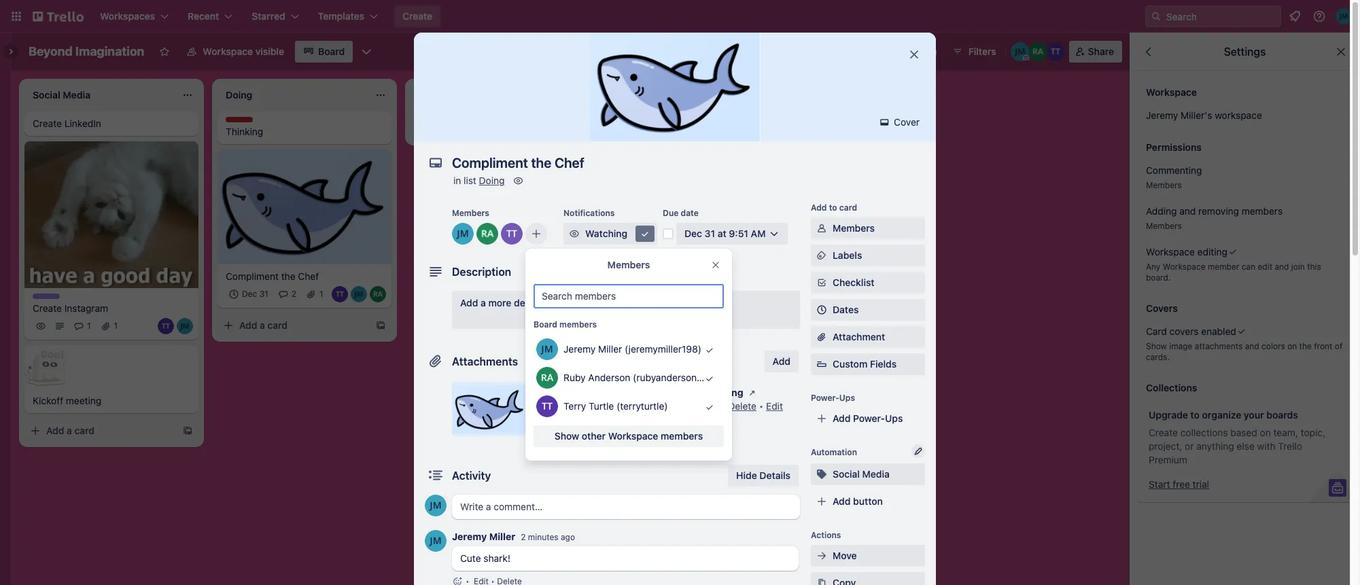 Task type: describe. For each thing, give the bounding box(es) containing it.
create instagram link
[[33, 302, 190, 316]]

start
[[1149, 479, 1170, 490]]

members link
[[811, 218, 925, 239]]

can
[[1242, 262, 1256, 272]]

labels
[[833, 250, 862, 261]]

and inside show image attachments and colors on the front of cards.
[[1245, 341, 1260, 351]]

Dec 31 checkbox
[[226, 286, 272, 302]]

workspace editing
[[1146, 246, 1228, 258]]

1 vertical spatial power-
[[853, 413, 885, 424]]

jeremy for jeremy miller 2 minutes ago
[[452, 531, 487, 543]]

delete link
[[728, 400, 757, 412]]

delete
[[728, 400, 757, 412]]

terry turtle (terryturtle)
[[564, 400, 668, 412]]

sm image inside watching button
[[638, 227, 652, 241]]

automation button
[[866, 41, 945, 63]]

create from template… image
[[375, 320, 386, 331]]

team,
[[1274, 427, 1298, 438]]

hide
[[736, 470, 757, 481]]

10-
[[624, 387, 640, 398]]

add inside add another list button
[[623, 88, 641, 99]]

sm image inside labels link
[[815, 249, 829, 262]]

media
[[862, 468, 890, 480]]

trello
[[1278, 441, 1302, 452]]

(terryturtle)
[[617, 400, 668, 412]]

kickoff
[[33, 395, 63, 407]]

dec for dec 31
[[242, 289, 257, 299]]

create inside upgrade to organize your boards create collections based on team, topic, project, or anything else with trello premium
[[1149, 427, 1178, 438]]

board link
[[295, 41, 353, 63]]

premium
[[1149, 454, 1188, 466]]

workspace down 12:51
[[608, 430, 658, 442]]

add inside the add a more detailed description… link
[[460, 297, 478, 309]]

social
[[833, 468, 860, 480]]

add a card button for create from template… image
[[218, 315, 370, 336]]

add button button
[[811, 491, 925, 513]]

to for card
[[829, 203, 837, 213]]

add button
[[833, 496, 883, 507]]

compliment the chef link
[[226, 270, 383, 283]]

add power-ups
[[833, 413, 903, 424]]

color: purple, title: none image
[[33, 294, 60, 299]]

card
[[1146, 326, 1167, 337]]

kickoff meeting
[[33, 395, 101, 407]]

jeremy miller (jeremymiller198) image right open information menu icon
[[1336, 8, 1352, 24]]

board.
[[1146, 273, 1171, 283]]

comment
[[676, 400, 719, 412]]

1 horizontal spatial 1
[[114, 321, 118, 331]]

dec for dec 31 at 9:51 am
[[685, 228, 702, 239]]

terry
[[564, 400, 586, 412]]

enabled
[[1201, 326, 1236, 337]]

other
[[582, 430, 606, 442]]

image
[[1169, 341, 1193, 351]]

custom
[[833, 358, 868, 370]]

2 vertical spatial terry turtle (terryturtle) image
[[158, 318, 174, 335]]

miller for 2
[[489, 531, 516, 543]]

covers
[[1146, 303, 1178, 314]]

ago
[[561, 532, 575, 543]]

turtle
[[589, 400, 614, 412]]

visible
[[255, 46, 284, 57]]

dates button
[[811, 299, 925, 321]]

attachments
[[1195, 341, 1243, 351]]

due date
[[663, 208, 699, 218]]

0 notifications image
[[1287, 8, 1303, 24]]

customize views image
[[360, 45, 373, 58]]

pm
[[652, 400, 666, 412]]

0 horizontal spatial ruby anderson (rubyanderson7) image
[[370, 286, 386, 302]]

9:51
[[729, 228, 749, 239]]

2 horizontal spatial terry turtle (terryturtle) image
[[1046, 42, 1065, 61]]

thinking
[[226, 126, 263, 137]]

jeremy miller 2 minutes ago
[[452, 531, 575, 543]]

at for 12:51
[[616, 400, 624, 412]]

of
[[1335, 341, 1343, 351]]

create for create
[[402, 10, 432, 22]]

the inside show image attachments and colors on the front of cards.
[[1300, 341, 1312, 351]]

create button
[[394, 5, 441, 27]]

with
[[1257, 441, 1276, 452]]

cards.
[[1146, 352, 1170, 362]]

add button
[[765, 351, 799, 373]]

jeremy miller (jeremymiller198)
[[564, 343, 702, 355]]

dec 31 at 9:51 am
[[685, 228, 766, 239]]

11.12.52
[[667, 387, 705, 398]]

Write a comment text field
[[452, 495, 800, 519]]

at for 9:51
[[718, 228, 727, 239]]

in
[[453, 175, 461, 186]]

board for board members
[[534, 320, 557, 330]]

primary element
[[0, 0, 1360, 33]]

actions
[[811, 530, 841, 540]]

else
[[1237, 441, 1255, 452]]

doing link
[[479, 175, 505, 186]]

date
[[681, 208, 699, 218]]

social media button
[[811, 464, 925, 485]]

0 horizontal spatial list
[[464, 175, 476, 186]]

dec 31 at 9:51 am button
[[676, 223, 788, 245]]

dates
[[833, 304, 859, 315]]

workspace for workspace
[[1146, 86, 1197, 98]]

1 horizontal spatial ruby anderson (rubyanderson7) image
[[536, 367, 558, 389]]

attachments
[[452, 356, 518, 368]]

start free trial button
[[1149, 478, 1209, 492]]

2 inside jeremy miller 2 minutes ago
[[521, 532, 526, 543]]

Board name text field
[[22, 41, 151, 63]]

add inside add button button
[[833, 496, 851, 507]]

sm image inside social media button
[[815, 468, 829, 481]]

on inside show image attachments and colors on the front of cards.
[[1288, 341, 1297, 351]]

automation inside button
[[886, 46, 937, 57]]

power-ups
[[811, 393, 855, 403]]

board for board
[[318, 46, 345, 57]]

upgrade
[[1149, 409, 1188, 421]]

create from template… image
[[182, 426, 193, 437]]

31 for dec 31 at 9:51 am
[[705, 228, 715, 239]]

thinking link
[[226, 125, 383, 139]]

details
[[760, 470, 791, 481]]

card covers enabled
[[1146, 326, 1236, 337]]

jeremy for jeremy miller's workspace
[[1146, 109, 1178, 121]]

commenting members
[[1146, 165, 1202, 190]]

jeremy miller (jeremymiller198) image down compliment the chef link
[[351, 286, 367, 302]]

ruby
[[564, 372, 586, 383]]

add down dec 31 checkbox
[[239, 319, 257, 331]]

0 horizontal spatial ruby anderson (rubyanderson7) image
[[477, 223, 498, 245]]

members for adding and removing members members
[[1242, 205, 1283, 217]]

in list doing
[[453, 175, 505, 186]]

2 horizontal spatial a
[[481, 297, 486, 309]]

0 horizontal spatial members
[[560, 320, 597, 330]]

hide details
[[736, 470, 791, 481]]

checklist
[[833, 277, 875, 288]]

colors
[[1262, 341, 1285, 351]]

search image
[[1151, 11, 1162, 22]]

show for show other workspace members
[[555, 430, 579, 442]]

create for create linkedin
[[33, 118, 62, 129]]

instagram
[[64, 303, 108, 314]]

add down kickoff
[[46, 425, 64, 437]]

color: bold red, title: "thoughts" element
[[226, 117, 263, 127]]

filters button
[[948, 41, 1001, 63]]

1 vertical spatial terry turtle (terryturtle) image
[[501, 223, 523, 245]]

add members to card image
[[531, 227, 542, 241]]



Task type: vqa. For each thing, say whether or not it's contained in the screenshot.


Task type: locate. For each thing, give the bounding box(es) containing it.
31 left 9:51
[[705, 228, 715, 239]]

adding
[[1146, 205, 1177, 217]]

show other workspace members
[[555, 430, 703, 442]]

0 vertical spatial power-
[[811, 393, 839, 403]]

1 horizontal spatial ruby anderson (rubyanderson7) image
[[1028, 42, 1047, 61]]

0 vertical spatial ups
[[839, 393, 855, 403]]

Mark due date as complete checkbox
[[663, 228, 674, 239]]

to up members link
[[829, 203, 837, 213]]

1 horizontal spatial list
[[681, 88, 694, 99]]

on right 'colors'
[[1288, 341, 1297, 351]]

add left another
[[623, 88, 641, 99]]

miller's
[[1181, 109, 1212, 121]]

sm image
[[878, 116, 891, 129], [815, 222, 829, 235], [568, 227, 581, 241], [815, 276, 829, 290], [539, 419, 553, 432], [815, 577, 829, 585]]

beyond
[[29, 44, 73, 58]]

1 horizontal spatial show
[[1146, 341, 1167, 351]]

your
[[1244, 409, 1264, 421]]

miller up anderson on the left of page
[[598, 343, 622, 355]]

0 vertical spatial miller
[[598, 343, 622, 355]]

a down kickoff meeting
[[67, 425, 72, 437]]

button
[[853, 496, 883, 507]]

2 horizontal spatial and
[[1275, 262, 1289, 272]]

members down 'in list doing'
[[452, 208, 489, 218]]

0 horizontal spatial add a card
[[46, 425, 95, 437]]

jeremy up permissions
[[1146, 109, 1178, 121]]

add left the button
[[833, 496, 851, 507]]

0 vertical spatial automation
[[886, 46, 937, 57]]

1 vertical spatial terry turtle (terryturtle) image
[[536, 396, 558, 417]]

at
[[718, 228, 727, 239], [655, 387, 664, 398], [616, 400, 624, 412]]

2 vertical spatial card
[[74, 425, 95, 437]]

1 vertical spatial and
[[1275, 262, 1289, 272]]

sm image inside move link
[[815, 549, 829, 563]]

create inside create instagram link
[[33, 303, 62, 314]]

1 vertical spatial show
[[555, 430, 579, 442]]

add inside add power-ups link
[[833, 413, 851, 424]]

jeremy for jeremy miller (jeremymiller198)
[[564, 343, 596, 355]]

add inside add button
[[773, 356, 791, 367]]

dec inside dec 31 at 9:51 am button
[[685, 228, 702, 239]]

1 vertical spatial automation
[[811, 447, 857, 458]]

1 horizontal spatial 31
[[705, 228, 715, 239]]

workspace inside button
[[203, 46, 253, 57]]

1 horizontal spatial ups
[[885, 413, 903, 424]]

checklist link
[[811, 272, 925, 294]]

ruby anderson (rubyanderson7) image right filters at the right top of page
[[1028, 42, 1047, 61]]

0 vertical spatial on
[[1288, 341, 1297, 351]]

ruby anderson (rubyanderson7) image up description
[[477, 223, 498, 245]]

31 inside checkbox
[[259, 289, 268, 299]]

1 horizontal spatial a
[[260, 319, 265, 331]]

jeremy down the board members
[[564, 343, 596, 355]]

this member was added to card image for (rubyanderson7)
[[695, 364, 724, 393]]

1 down instagram
[[87, 321, 91, 331]]

Search field
[[1162, 6, 1281, 27]]

comment link
[[676, 400, 719, 412]]

commenting
[[1146, 165, 1202, 176]]

members right removing
[[1242, 205, 1283, 217]]

members down commenting
[[1146, 180, 1182, 190]]

to
[[829, 203, 837, 213], [1191, 409, 1200, 421]]

to for organize
[[1191, 409, 1200, 421]]

on up with
[[1260, 427, 1271, 438]]

show left other
[[555, 430, 579, 442]]

edit
[[766, 400, 783, 412]]

add a more detailed description… link
[[452, 291, 800, 329]]

1 vertical spatial 31
[[259, 289, 268, 299]]

watching
[[585, 228, 628, 239]]

sm image inside members link
[[815, 222, 829, 235]]

this member was added to card image
[[695, 393, 724, 422]]

2 down compliment the chef link
[[291, 289, 296, 299]]

workspace for workspace visible
[[203, 46, 253, 57]]

add power-ups link
[[811, 408, 925, 430]]

board left customize views image at the left of the page
[[318, 46, 345, 57]]

screenshot 2023-10-30 at 11.12.52 am.png
[[539, 387, 744, 398]]

workspace down workspace editing at top right
[[1163, 262, 1206, 272]]

1 horizontal spatial 2
[[521, 532, 526, 543]]

2 left minutes
[[521, 532, 526, 543]]

add a card button
[[218, 315, 370, 336], [24, 420, 177, 442]]

members for show other workspace members
[[661, 430, 703, 442]]

0 vertical spatial terry turtle (terryturtle) image
[[332, 286, 348, 302]]

0 horizontal spatial show
[[555, 430, 579, 442]]

board members
[[534, 320, 597, 330]]

ups down fields
[[885, 413, 903, 424]]

(rubyanderson7)
[[633, 372, 706, 383]]

1 vertical spatial ups
[[885, 413, 903, 424]]

automation up social
[[811, 447, 857, 458]]

0 horizontal spatial jeremy
[[452, 531, 487, 543]]

free
[[1173, 479, 1190, 490]]

0 horizontal spatial 1
[[87, 321, 91, 331]]

more
[[488, 297, 512, 309]]

create inside create linkedin link
[[33, 118, 62, 129]]

shark!
[[484, 553, 511, 564]]

1 horizontal spatial to
[[1191, 409, 1200, 421]]

30
[[640, 387, 653, 398]]

1 horizontal spatial add a card
[[239, 319, 288, 331]]

2023-
[[595, 387, 624, 398]]

0 horizontal spatial terry turtle (terryturtle) image
[[332, 286, 348, 302]]

2 horizontal spatial card
[[840, 203, 857, 213]]

1 horizontal spatial dec
[[685, 228, 702, 239]]

jeremy miller (jeremymiller198) image
[[1336, 8, 1352, 24], [452, 223, 474, 245], [351, 286, 367, 302], [536, 339, 558, 360]]

add a card button down kickoff meeting link
[[24, 420, 177, 442]]

sm image inside automation button
[[866, 41, 886, 60]]

cute shark!
[[460, 553, 511, 564]]

1 vertical spatial to
[[1191, 409, 1200, 421]]

dec inside dec 31 checkbox
[[242, 289, 257, 299]]

any
[[1146, 262, 1161, 272]]

a down dec 31
[[260, 319, 265, 331]]

0 vertical spatial jeremy
[[1146, 109, 1178, 121]]

doing
[[479, 175, 505, 186]]

1 vertical spatial card
[[268, 319, 288, 331]]

0 horizontal spatial to
[[829, 203, 837, 213]]

jeremy miller (jeremymiller198) image
[[1011, 42, 1030, 61], [177, 318, 193, 335], [425, 495, 447, 517], [425, 530, 447, 552]]

show other workspace members link
[[534, 426, 724, 447]]

add reaction image
[[452, 575, 463, 585]]

power- down custom
[[811, 393, 839, 403]]

1 horizontal spatial and
[[1245, 341, 1260, 351]]

am.png
[[707, 387, 744, 398]]

at right '30'
[[655, 387, 664, 398]]

31 for dec 31
[[259, 289, 268, 299]]

1 vertical spatial add a card
[[46, 425, 95, 437]]

jeremy miller (jeremymiller198) image up description
[[452, 223, 474, 245]]

workspace up any
[[1146, 246, 1195, 258]]

1 vertical spatial the
[[1300, 341, 1312, 351]]

list inside button
[[681, 88, 694, 99]]

2 vertical spatial jeremy
[[452, 531, 487, 543]]

0 horizontal spatial 2
[[291, 289, 296, 299]]

screenshot
[[539, 387, 593, 398]]

workspace visible button
[[178, 41, 292, 63]]

card down meeting
[[74, 425, 95, 437]]

imagination
[[75, 44, 144, 58]]

miller for (jeremymiller198)
[[598, 343, 622, 355]]

collections
[[1181, 427, 1228, 438]]

jeremy miller (jeremymiller198) image down the board members
[[536, 339, 558, 360]]

add a card button for create from template… icon
[[24, 420, 177, 442]]

0 horizontal spatial ups
[[839, 393, 855, 403]]

2 vertical spatial and
[[1245, 341, 1260, 351]]

2 vertical spatial a
[[67, 425, 72, 437]]

add up edit
[[773, 356, 791, 367]]

2 this member was added to card image from the top
[[695, 364, 724, 393]]

topic,
[[1301, 427, 1326, 438]]

2 horizontal spatial members
[[1242, 205, 1283, 217]]

2 vertical spatial at
[[616, 400, 624, 412]]

2 horizontal spatial jeremy
[[1146, 109, 1178, 121]]

0 horizontal spatial miller
[[489, 531, 516, 543]]

ruby anderson (rubyanderson7) image up create from template… image
[[370, 286, 386, 302]]

and left 'colors'
[[1245, 341, 1260, 351]]

1 horizontal spatial terry turtle (terryturtle) image
[[536, 396, 558, 417]]

members down description…
[[560, 320, 597, 330]]

collections
[[1146, 382, 1198, 394]]

sm image for checklist
[[815, 276, 829, 290]]

members up labels at right
[[833, 222, 875, 234]]

add down "power-ups"
[[833, 413, 851, 424]]

Search members text field
[[534, 284, 724, 309]]

0 vertical spatial ruby anderson (rubyanderson7) image
[[1028, 42, 1047, 61]]

jeremy miller's workspace
[[1146, 109, 1262, 121]]

sm image inside watching button
[[568, 227, 581, 241]]

description…
[[553, 297, 612, 309]]

anything
[[1197, 441, 1234, 452]]

workspace
[[1215, 109, 1262, 121]]

card for create from template… image
[[268, 319, 288, 331]]

1 horizontal spatial add a card button
[[218, 315, 370, 336]]

remove cover
[[555, 419, 617, 431]]

add a card down kickoff meeting
[[46, 425, 95, 437]]

1 vertical spatial a
[[260, 319, 265, 331]]

editing
[[1198, 246, 1228, 258]]

card for create from template… icon
[[74, 425, 95, 437]]

2
[[291, 289, 296, 299], [521, 532, 526, 543]]

board
[[318, 46, 345, 57], [534, 320, 557, 330]]

0 vertical spatial ruby anderson (rubyanderson7) image
[[370, 286, 386, 302]]

2 horizontal spatial 1
[[320, 289, 323, 299]]

1 vertical spatial jeremy
[[564, 343, 596, 355]]

card down dec 31
[[268, 319, 288, 331]]

removing
[[1199, 205, 1239, 217]]

meeting
[[66, 395, 101, 407]]

terry turtle (terryturtle) image
[[1046, 42, 1065, 61], [501, 223, 523, 245], [158, 318, 174, 335]]

members
[[1242, 205, 1283, 217], [560, 320, 597, 330], [661, 430, 703, 442]]

notifications
[[564, 208, 615, 218]]

start free trial
[[1149, 479, 1209, 490]]

1 horizontal spatial at
[[655, 387, 664, 398]]

terry turtle (terryturtle) image
[[332, 286, 348, 302], [536, 396, 558, 417]]

custom fields
[[833, 358, 897, 370]]

terry turtle (terryturtle) image left share 'button'
[[1046, 42, 1065, 61]]

1 down compliment the chef link
[[320, 289, 323, 299]]

at down the 2023-
[[616, 400, 624, 412]]

1 horizontal spatial automation
[[886, 46, 937, 57]]

dec down "date"
[[685, 228, 702, 239]]

show up cards.
[[1146, 341, 1167, 351]]

and right adding
[[1180, 205, 1196, 217]]

create linkedin link
[[33, 117, 190, 131]]

1 horizontal spatial card
[[268, 319, 288, 331]]

add another list button
[[598, 79, 783, 109]]

dec down compliment
[[242, 289, 257, 299]]

add a more detailed description…
[[460, 297, 612, 309]]

add up members link
[[811, 203, 827, 213]]

0 horizontal spatial automation
[[811, 447, 857, 458]]

jeremy
[[1146, 109, 1178, 121], [564, 343, 596, 355], [452, 531, 487, 543]]

workspace left the "visible"
[[203, 46, 253, 57]]

show image attachments and colors on the front of cards.
[[1146, 341, 1343, 362]]

0 vertical spatial board
[[318, 46, 345, 57]]

sm image inside checklist link
[[815, 276, 829, 290]]

0 vertical spatial at
[[718, 228, 727, 239]]

0 horizontal spatial at
[[616, 400, 624, 412]]

edit
[[1258, 262, 1273, 272]]

terry turtle (terryturtle) image left terry
[[536, 396, 558, 417]]

and inside "adding and removing members members"
[[1180, 205, 1196, 217]]

members down comment link
[[661, 430, 703, 442]]

0 horizontal spatial 31
[[259, 289, 268, 299]]

chef
[[298, 270, 319, 282]]

sm image
[[866, 41, 886, 60], [512, 174, 525, 188], [638, 227, 652, 241], [815, 249, 829, 262], [746, 386, 759, 400], [815, 468, 829, 481], [815, 549, 829, 563]]

1 vertical spatial list
[[464, 175, 476, 186]]

show for show image attachments and colors on the front of cards.
[[1146, 341, 1167, 351]]

0 vertical spatial to
[[829, 203, 837, 213]]

31 down compliment the chef
[[259, 289, 268, 299]]

star or unstar board image
[[159, 46, 170, 57]]

0 vertical spatial a
[[481, 297, 486, 309]]

am
[[751, 228, 766, 239]]

back to home image
[[33, 5, 84, 27]]

1 horizontal spatial jeremy
[[564, 343, 596, 355]]

workspace inside "any workspace member can edit and join this board."
[[1163, 262, 1206, 272]]

edit link
[[766, 400, 783, 412]]

0 horizontal spatial and
[[1180, 205, 1196, 217]]

1 vertical spatial 2
[[521, 532, 526, 543]]

compliment
[[226, 270, 279, 282]]

add a card for create from template… icon
[[46, 425, 95, 437]]

terry turtle (terryturtle) image down compliment the chef link
[[332, 286, 348, 302]]

power- down "power-ups"
[[853, 413, 885, 424]]

front
[[1314, 341, 1333, 351]]

list right in
[[464, 175, 476, 186]]

ruby anderson (rubyanderson7) image
[[370, 286, 386, 302], [536, 367, 558, 389]]

add a card down dec 31
[[239, 319, 288, 331]]

at inside button
[[718, 228, 727, 239]]

members up search members text field
[[608, 259, 650, 271]]

this member was added to card image for (jeremymiller198)
[[695, 336, 724, 364]]

project,
[[1149, 441, 1183, 452]]

add a card button down dec 31
[[218, 315, 370, 336]]

terry turtle (terryturtle) image down create instagram link
[[158, 318, 174, 335]]

0 vertical spatial and
[[1180, 205, 1196, 217]]

0 horizontal spatial card
[[74, 425, 95, 437]]

1 horizontal spatial miller
[[598, 343, 622, 355]]

at left 9:51
[[718, 228, 727, 239]]

members
[[1146, 180, 1182, 190], [452, 208, 489, 218], [1146, 221, 1182, 231], [833, 222, 875, 234], [608, 259, 650, 271]]

automation left the filters button
[[886, 46, 937, 57]]

0 horizontal spatial terry turtle (terryturtle) image
[[158, 318, 174, 335]]

0 vertical spatial the
[[281, 270, 295, 282]]

workspace up miller's on the right top of the page
[[1146, 86, 1197, 98]]

custom fields button
[[811, 358, 925, 371]]

on inside upgrade to organize your boards create collections based on team, topic, project, or anything else with trello premium
[[1260, 427, 1271, 438]]

sm image for remove cover
[[539, 419, 553, 432]]

cute
[[460, 553, 481, 564]]

kickoff meeting link
[[33, 395, 190, 408]]

another
[[643, 88, 678, 99]]

members inside "adding and removing members members"
[[1242, 205, 1283, 217]]

show inside show image attachments and colors on the front of cards.
[[1146, 341, 1167, 351]]

0 vertical spatial 31
[[705, 228, 715, 239]]

0 horizontal spatial dec
[[242, 289, 257, 299]]

0 horizontal spatial on
[[1260, 427, 1271, 438]]

a left the more
[[481, 297, 486, 309]]

add left the more
[[460, 297, 478, 309]]

card up members link
[[840, 203, 857, 213]]

the left front
[[1300, 341, 1312, 351]]

this member was added to card image
[[695, 336, 724, 364], [695, 364, 724, 393]]

0 horizontal spatial power-
[[811, 393, 839, 403]]

ruby anderson (rubyanderson7) image
[[1028, 42, 1047, 61], [477, 223, 498, 245]]

create for create instagram
[[33, 303, 62, 314]]

1 this member was added to card image from the top
[[695, 336, 724, 364]]

None text field
[[445, 151, 894, 175]]

1 vertical spatial dec
[[242, 289, 257, 299]]

this member was added to card image up am.png
[[695, 336, 724, 364]]

0 horizontal spatial board
[[318, 46, 345, 57]]

the left 'chef'
[[281, 270, 295, 282]]

1 horizontal spatial on
[[1288, 341, 1297, 351]]

0 vertical spatial add a card button
[[218, 315, 370, 336]]

ruby anderson (rubyanderson7) image left ruby
[[536, 367, 558, 389]]

0 vertical spatial dec
[[685, 228, 702, 239]]

attachment
[[833, 331, 885, 343]]

1 vertical spatial ruby anderson (rubyanderson7) image
[[477, 223, 498, 245]]

a for create from template… image
[[260, 319, 265, 331]]

miller up "shark!"
[[489, 531, 516, 543]]

dec 31
[[242, 289, 268, 299]]

1 horizontal spatial the
[[1300, 341, 1312, 351]]

on
[[1288, 341, 1297, 351], [1260, 427, 1271, 438]]

sm image for members
[[815, 222, 829, 235]]

0 horizontal spatial the
[[281, 270, 295, 282]]

members inside commenting members
[[1146, 180, 1182, 190]]

members down adding
[[1146, 221, 1182, 231]]

this member was added to card image up comment link
[[695, 364, 724, 393]]

to inside upgrade to organize your boards create collections based on team, topic, project, or anything else with trello premium
[[1191, 409, 1200, 421]]

to up collections
[[1191, 409, 1200, 421]]

1 down create instagram link
[[114, 321, 118, 331]]

12:51
[[627, 400, 650, 412]]

2 vertical spatial members
[[661, 430, 703, 442]]

0 vertical spatial list
[[681, 88, 694, 99]]

members inside "adding and removing members members"
[[1146, 221, 1182, 231]]

ups up add power-ups
[[839, 393, 855, 403]]

sm image for watching
[[568, 227, 581, 241]]

0 horizontal spatial a
[[67, 425, 72, 437]]

31 inside button
[[705, 228, 715, 239]]

workspace for workspace editing
[[1146, 246, 1195, 258]]

1 vertical spatial miller
[[489, 531, 516, 543]]

and left join at the right of the page
[[1275, 262, 1289, 272]]

0 vertical spatial card
[[840, 203, 857, 213]]

terry turtle (terryturtle) image left the add members to card icon
[[501, 223, 523, 245]]

beyond imagination
[[29, 44, 144, 58]]

board down add a more detailed description…
[[534, 320, 557, 330]]

add to card
[[811, 203, 857, 213]]

list right another
[[681, 88, 694, 99]]

0 vertical spatial 2
[[291, 289, 296, 299]]

add a card for create from template… image
[[239, 319, 288, 331]]

1 vertical spatial members
[[560, 320, 597, 330]]

jeremy up cute
[[452, 531, 487, 543]]

create inside create button
[[402, 10, 432, 22]]

or
[[1185, 441, 1194, 452]]

open information menu image
[[1313, 10, 1326, 23]]

1 vertical spatial on
[[1260, 427, 1271, 438]]

a for create from template… icon
[[67, 425, 72, 437]]

and inside "any workspace member can edit and join this board."
[[1275, 262, 1289, 272]]

minutes
[[528, 532, 559, 543]]

sm image inside cover link
[[878, 116, 891, 129]]



